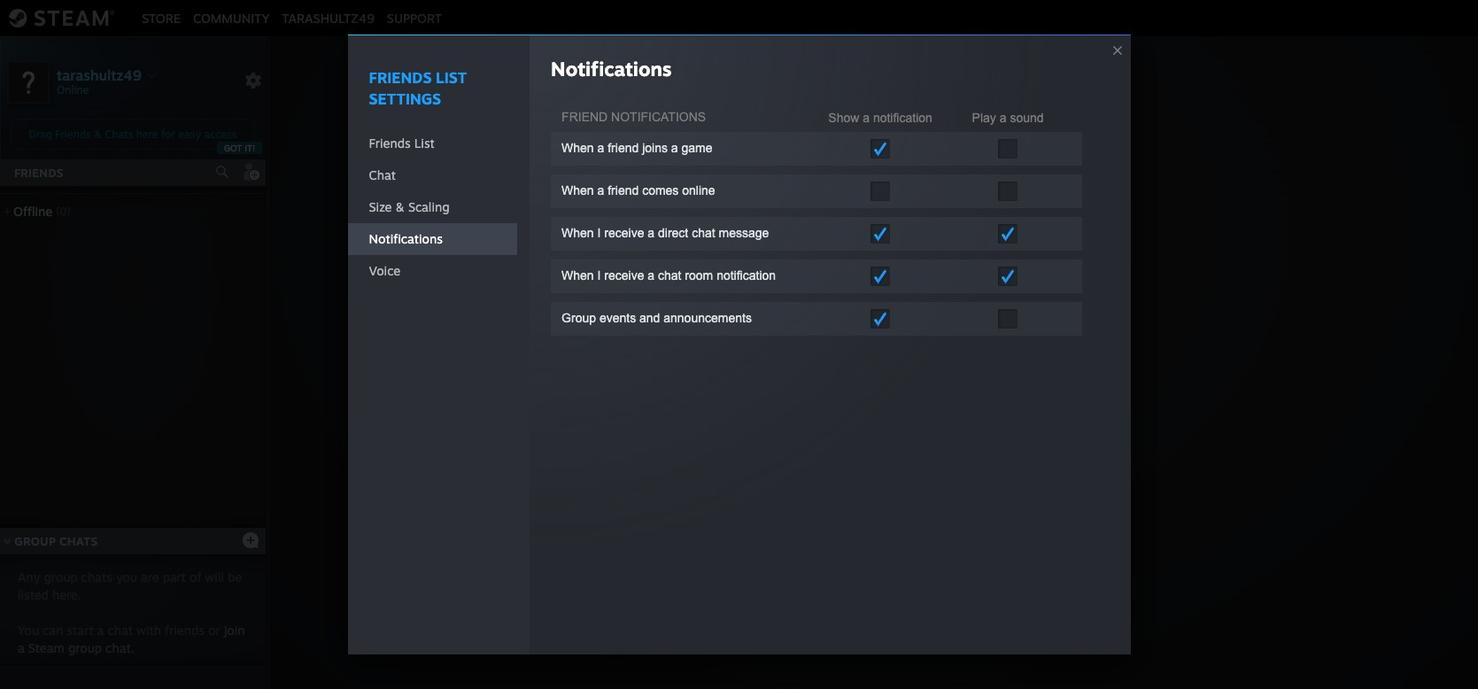 Task type: locate. For each thing, give the bounding box(es) containing it.
0 vertical spatial or
[[846, 372, 860, 390]]

chats up chats
[[59, 534, 98, 548]]

1 vertical spatial i
[[598, 268, 601, 283]]

notification right show
[[873, 111, 933, 125]]

friend
[[608, 141, 639, 155], [608, 183, 639, 197]]

0 horizontal spatial tarashultz49
[[57, 66, 142, 84]]

1 vertical spatial friend
[[608, 183, 639, 197]]

notifications down size & scaling on the top of the page
[[369, 231, 443, 246]]

0 vertical spatial group
[[44, 570, 78, 585]]

0 horizontal spatial chat
[[108, 623, 133, 638]]

friends right drag at the top left of page
[[55, 128, 91, 141]]

chat for when i receive a chat room notification
[[658, 268, 682, 283]]

1 vertical spatial friend
[[801, 372, 842, 390]]

1 when from the top
[[562, 141, 594, 155]]

group left events
[[562, 311, 596, 325]]

i
[[598, 226, 601, 240], [598, 268, 601, 283]]

0 vertical spatial i
[[598, 226, 601, 240]]

3 when from the top
[[562, 226, 594, 240]]

friend up when a friend joins a game
[[562, 110, 608, 124]]

tarashultz49
[[282, 10, 375, 25], [57, 66, 142, 84]]

receive down when a friend comes online
[[605, 226, 644, 240]]

0 vertical spatial list
[[436, 68, 467, 87]]

1 vertical spatial receive
[[605, 268, 644, 283]]

community link
[[187, 10, 276, 25]]

any
[[18, 570, 40, 585]]

tarashultz49 up drag friends & chats here for easy access
[[57, 66, 142, 84]]

collapse chats list image
[[0, 538, 21, 545]]

group
[[562, 311, 596, 325], [864, 372, 905, 390], [14, 534, 56, 548]]

support link
[[381, 10, 448, 25]]

direct
[[658, 226, 689, 240]]

1 horizontal spatial chat
[[658, 268, 682, 283]]

1 i from the top
[[598, 226, 601, 240]]

scaling
[[408, 199, 450, 214]]

0 vertical spatial notification
[[873, 111, 933, 125]]

chat left to
[[909, 372, 939, 390]]

& left here
[[94, 128, 102, 141]]

list down settings
[[414, 135, 435, 151]]

part
[[163, 570, 186, 585]]

1 friend from the top
[[608, 141, 639, 155]]

chat up size
[[369, 167, 396, 182]]

list up settings
[[436, 68, 467, 87]]

a down friend notifications
[[598, 141, 605, 155]]

a right joins
[[671, 141, 678, 155]]

search my friends list image
[[214, 164, 230, 180]]

friends for friends list
[[369, 135, 411, 151]]

1 vertical spatial group
[[68, 641, 102, 656]]

group for group events and announcements
[[562, 311, 596, 325]]

group up the here.
[[44, 570, 78, 585]]

for
[[161, 128, 175, 141]]

friends list settings
[[369, 68, 467, 108]]

friend for comes
[[608, 183, 639, 197]]

chat
[[369, 167, 396, 182], [909, 372, 939, 390]]

0 vertical spatial tarashultz49
[[282, 10, 375, 25]]

1 vertical spatial chat
[[658, 268, 682, 283]]

notification down the message
[[717, 268, 776, 283]]

receive up events
[[605, 268, 644, 283]]

friends down drag at the top left of page
[[14, 166, 64, 180]]

friend
[[562, 110, 608, 124], [801, 372, 842, 390]]

or left 'join'
[[208, 623, 220, 638]]

play a sound
[[972, 111, 1044, 125]]

group up any
[[14, 534, 56, 548]]

friends inside friends list settings
[[369, 68, 432, 87]]

0 vertical spatial receive
[[605, 226, 644, 240]]

receive for direct
[[605, 226, 644, 240]]

group left to
[[864, 372, 905, 390]]

0 vertical spatial &
[[94, 128, 102, 141]]

2 receive from the top
[[605, 268, 644, 283]]

you can start a chat with friends or
[[18, 623, 224, 638]]

notification
[[873, 111, 933, 125], [717, 268, 776, 283]]

0 vertical spatial chat
[[369, 167, 396, 182]]

group inside join a steam group chat.
[[68, 641, 102, 656]]

size & scaling
[[369, 199, 450, 214]]

store
[[142, 10, 181, 25]]

0 horizontal spatial &
[[94, 128, 102, 141]]

1 horizontal spatial chats
[[105, 128, 133, 141]]

room
[[685, 268, 713, 283]]

chats
[[105, 128, 133, 141], [59, 534, 98, 548]]

1 vertical spatial notifications
[[611, 110, 706, 124]]

friend left comes
[[608, 183, 639, 197]]

friend right click
[[801, 372, 842, 390]]

0 vertical spatial friend
[[562, 110, 608, 124]]

1 vertical spatial group
[[864, 372, 905, 390]]

2 friend from the top
[[608, 183, 639, 197]]

receive for chat
[[605, 268, 644, 283]]

friends list
[[369, 135, 435, 151]]

2 i from the top
[[598, 268, 601, 283]]

i for when i receive a direct chat message
[[598, 226, 601, 240]]

tarashultz49 link
[[276, 10, 381, 25]]

friends
[[165, 623, 205, 638]]

announcements
[[664, 311, 752, 325]]

or
[[846, 372, 860, 390], [208, 623, 220, 638]]

friends down settings
[[369, 135, 411, 151]]

2 horizontal spatial group
[[864, 372, 905, 390]]

0 horizontal spatial or
[[208, 623, 220, 638]]

community
[[193, 10, 270, 25]]

start!
[[961, 372, 996, 390]]

friends
[[369, 68, 432, 87], [55, 128, 91, 141], [369, 135, 411, 151], [14, 166, 64, 180]]

0 vertical spatial friend
[[608, 141, 639, 155]]

notifications
[[551, 57, 672, 81], [611, 110, 706, 124], [369, 231, 443, 246]]

chat up chat.
[[108, 623, 133, 638]]

1 horizontal spatial list
[[436, 68, 467, 87]]

join
[[224, 623, 245, 638]]

2 horizontal spatial chat
[[692, 226, 716, 240]]

& right size
[[396, 199, 405, 214]]

group
[[44, 570, 78, 585], [68, 641, 102, 656]]

a up the and
[[648, 268, 655, 283]]

drag friends & chats here for easy access
[[29, 128, 237, 141]]

a
[[863, 111, 870, 125], [1000, 111, 1007, 125], [598, 141, 605, 155], [671, 141, 678, 155], [598, 183, 605, 197], [648, 226, 655, 240], [648, 268, 655, 283], [789, 372, 797, 390], [97, 623, 104, 638], [18, 641, 25, 656]]

when
[[562, 141, 594, 155], [562, 183, 594, 197], [562, 226, 594, 240], [562, 268, 594, 283]]

group down "start"
[[68, 641, 102, 656]]

offline
[[13, 204, 52, 219]]

2 vertical spatial chat
[[108, 623, 133, 638]]

1 vertical spatial list
[[414, 135, 435, 151]]

i up events
[[598, 268, 601, 283]]

1 receive from the top
[[605, 226, 644, 240]]

you
[[18, 623, 39, 638]]

chat right direct
[[692, 226, 716, 240]]

chats left here
[[105, 128, 133, 141]]

friends for friends
[[14, 166, 64, 180]]

notifications up friend notifications
[[551, 57, 672, 81]]

list inside friends list settings
[[436, 68, 467, 87]]

1 horizontal spatial notification
[[873, 111, 933, 125]]

friends up settings
[[369, 68, 432, 87]]

group for group chats
[[14, 534, 56, 548]]

chat
[[692, 226, 716, 240], [658, 268, 682, 283], [108, 623, 133, 638]]

notifications up joins
[[611, 110, 706, 124]]

0 vertical spatial chats
[[105, 128, 133, 141]]

0 horizontal spatial list
[[414, 135, 435, 151]]

0 horizontal spatial notification
[[717, 268, 776, 283]]

2 vertical spatial group
[[14, 534, 56, 548]]

to
[[943, 372, 957, 390]]

1 horizontal spatial friend
[[801, 372, 842, 390]]

and
[[640, 311, 660, 325]]

create a group chat image
[[242, 531, 260, 549]]

click a friend or group chat to start!
[[754, 372, 996, 390]]

size
[[369, 199, 392, 214]]

chat left room
[[658, 268, 682, 283]]

will
[[205, 570, 224, 585]]

receive
[[605, 226, 644, 240], [605, 268, 644, 283]]

4 when from the top
[[562, 268, 594, 283]]

tarashultz49 left support
[[282, 10, 375, 25]]

&
[[94, 128, 102, 141], [396, 199, 405, 214]]

friend left joins
[[608, 141, 639, 155]]

0 vertical spatial chat
[[692, 226, 716, 240]]

0 vertical spatial notifications
[[551, 57, 672, 81]]

1 vertical spatial notification
[[717, 268, 776, 283]]

1 vertical spatial &
[[396, 199, 405, 214]]

0 horizontal spatial group
[[14, 534, 56, 548]]

when i receive a direct chat message
[[562, 226, 769, 240]]

1 vertical spatial chats
[[59, 534, 98, 548]]

1 horizontal spatial group
[[562, 311, 596, 325]]

a right "start"
[[97, 623, 104, 638]]

list
[[436, 68, 467, 87], [414, 135, 435, 151]]

1 horizontal spatial or
[[846, 372, 860, 390]]

when for when i receive a chat room notification
[[562, 268, 594, 283]]

0 vertical spatial group
[[562, 311, 596, 325]]

a down 'you'
[[18, 641, 25, 656]]

or right click
[[846, 372, 860, 390]]

2 when from the top
[[562, 183, 594, 197]]

0 horizontal spatial friend
[[562, 110, 608, 124]]

i down when a friend comes online
[[598, 226, 601, 240]]

1 vertical spatial chat
[[909, 372, 939, 390]]



Task type: vqa. For each thing, say whether or not it's contained in the screenshot.
the top the a
no



Task type: describe. For each thing, give the bounding box(es) containing it.
a right play
[[1000, 111, 1007, 125]]

start
[[67, 623, 94, 638]]

listed
[[18, 587, 49, 602]]

a down when a friend joins a game
[[598, 183, 605, 197]]

can
[[43, 623, 63, 638]]

add a friend image
[[241, 162, 260, 182]]

here.
[[52, 587, 81, 602]]

settings
[[369, 89, 441, 108]]

online
[[682, 183, 716, 197]]

0 horizontal spatial chat
[[369, 167, 396, 182]]

when for when a friend joins a game
[[562, 141, 594, 155]]

2 vertical spatial notifications
[[369, 231, 443, 246]]

when a friend comes online
[[562, 183, 716, 197]]

list for friends list settings
[[436, 68, 467, 87]]

chats
[[81, 570, 112, 585]]

sound
[[1010, 111, 1044, 125]]

access
[[204, 128, 237, 141]]

1 horizontal spatial tarashultz49
[[282, 10, 375, 25]]

easy
[[178, 128, 201, 141]]

steam
[[28, 641, 65, 656]]

1 vertical spatial tarashultz49
[[57, 66, 142, 84]]

events
[[600, 311, 636, 325]]

be
[[228, 570, 242, 585]]

message
[[719, 226, 769, 240]]

when for when a friend comes online
[[562, 183, 594, 197]]

show
[[829, 111, 860, 125]]

1 horizontal spatial chat
[[909, 372, 939, 390]]

friend notifications
[[562, 110, 706, 124]]

i for when i receive a chat room notification
[[598, 268, 601, 283]]

when i receive a chat room notification
[[562, 268, 776, 283]]

support
[[387, 10, 442, 25]]

chat for you can start a chat with friends or
[[108, 623, 133, 638]]

voice
[[369, 263, 401, 278]]

friends for friends list settings
[[369, 68, 432, 87]]

store link
[[136, 10, 187, 25]]

when a friend joins a game
[[562, 141, 713, 155]]

friend for joins
[[608, 141, 639, 155]]

1 horizontal spatial &
[[396, 199, 405, 214]]

comes
[[642, 183, 679, 197]]

play
[[972, 111, 997, 125]]

you
[[116, 570, 137, 585]]

list for friends list
[[414, 135, 435, 151]]

here
[[136, 128, 158, 141]]

0 horizontal spatial chats
[[59, 534, 98, 548]]

when for when i receive a direct chat message
[[562, 226, 594, 240]]

a right show
[[863, 111, 870, 125]]

join a steam group chat.
[[18, 623, 245, 656]]

drag
[[29, 128, 52, 141]]

1 vertical spatial or
[[208, 623, 220, 638]]

any group chats you are part of will be listed here.
[[18, 570, 242, 602]]

game
[[682, 141, 713, 155]]

group inside any group chats you are part of will be listed here.
[[44, 570, 78, 585]]

group events and announcements
[[562, 311, 752, 325]]

show a notification
[[829, 111, 933, 125]]

click
[[754, 372, 785, 390]]

a right click
[[789, 372, 797, 390]]

joins
[[642, 141, 668, 155]]

a left direct
[[648, 226, 655, 240]]

with
[[136, 623, 161, 638]]

are
[[141, 570, 159, 585]]

chat.
[[105, 641, 134, 656]]

manage friends list settings image
[[245, 72, 262, 89]]

a inside join a steam group chat.
[[18, 641, 25, 656]]

of
[[190, 570, 201, 585]]

group chats
[[14, 534, 98, 548]]

join a steam group chat. link
[[18, 623, 245, 656]]



